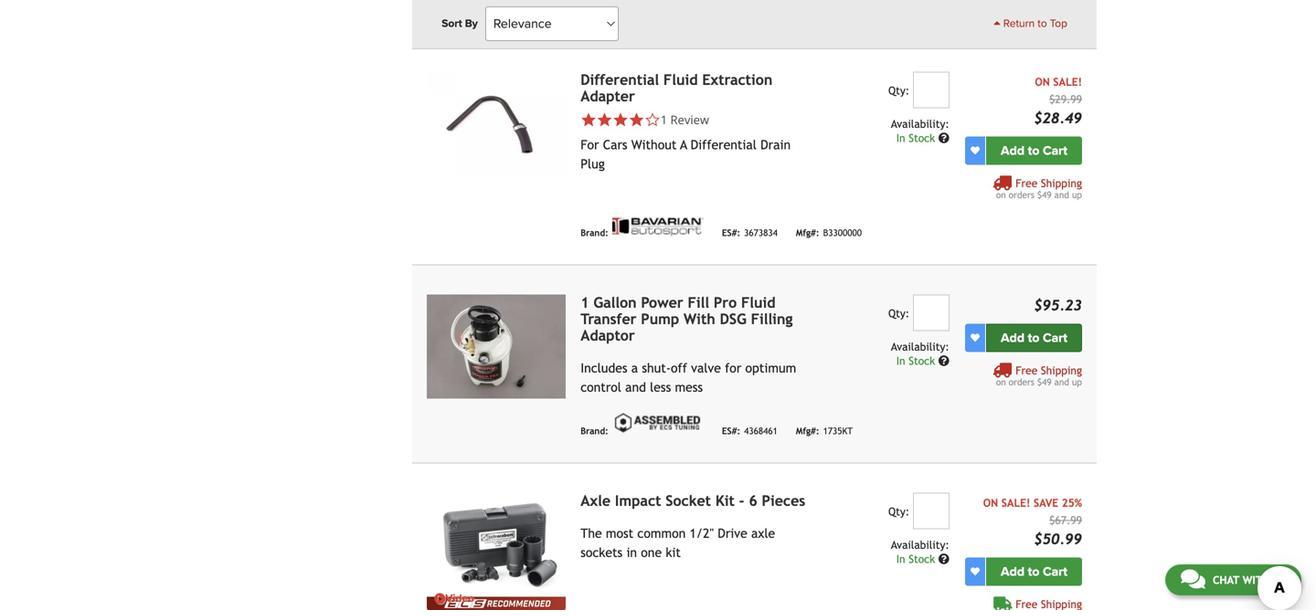 Task type: describe. For each thing, give the bounding box(es) containing it.
us
[[1273, 574, 1286, 587]]

most
[[606, 526, 634, 541]]

6
[[749, 492, 757, 509]]

1735kt
[[823, 426, 853, 436]]

axle
[[751, 526, 775, 541]]

1 for 1 review
[[661, 111, 667, 128]]

differential fluid extraction adapter
[[581, 71, 773, 104]]

3673834
[[744, 228, 778, 238]]

1 brand: from the top
[[581, 5, 609, 15]]

1 star image from the left
[[581, 112, 597, 128]]

a
[[680, 137, 687, 152]]

differential fluid extraction adapter link
[[581, 71, 773, 104]]

a
[[631, 361, 638, 375]]

kit
[[715, 492, 735, 509]]

es#1899404 - ds-6p - axle impact socket kit - 6 pieces - the most common 1/2" drive axle sockets in one kit - schwaben - audi bmw volkswagen mercedes benz mini porsche image
[[427, 493, 566, 597]]

4368461
[[744, 426, 778, 436]]

on for $28.49
[[1035, 75, 1050, 88]]

adaptor
[[581, 327, 635, 344]]

1 on from the top
[[996, 189, 1006, 200]]

for
[[725, 361, 741, 375]]

2 bav auto tools - corporate logo image from the top
[[612, 218, 704, 236]]

mfg#: b3300000
[[796, 228, 862, 238]]

2 $49 from the top
[[1037, 377, 1052, 387]]

availability: for 1 gallon power fill pro fluid transfer pump with dsg filling adaptor
[[891, 340, 949, 353]]

in stock for differential fluid extraction adapter
[[896, 131, 938, 144]]

shut-
[[642, 361, 671, 375]]

es#4368461 - 1735kt - 1 gallon power fill pro fluid transfer pump with dsg filling adaptor - includes a shut-off valve for optimum control and less mess - assembled by ecs - audi bmw volkswagen mercedes benz mini porsche image
[[427, 295, 566, 399]]

add to wish list image for $50.99
[[971, 567, 980, 577]]

axle
[[581, 492, 611, 509]]

2 on from the top
[[996, 377, 1006, 387]]

on sale! $29.99 $28.49
[[1034, 75, 1082, 126]]

drive
[[718, 526, 747, 541]]

axle impact socket kit - 6 pieces
[[581, 492, 805, 509]]

2 add to cart from the top
[[1001, 330, 1067, 346]]

1 $49 from the top
[[1037, 189, 1052, 200]]

caret up image
[[994, 17, 1001, 28]]

es#3673834 - b3300000 - differential fluid extraction adapter  - for cars without a differential drain plug - bav auto tools - audi bmw volkswagen mercedes benz mini porsche image
[[427, 72, 566, 176]]

add to cart button for 25%
[[986, 558, 1082, 586]]

fluid inside 1 gallon power fill pro fluid transfer pump with dsg filling adaptor
[[741, 294, 776, 311]]

on for $50.99
[[983, 497, 998, 509]]

3 in from the top
[[896, 553, 905, 566]]

one
[[641, 545, 662, 560]]

drain
[[761, 137, 791, 152]]

assembled by ecs - corporate logo image
[[612, 412, 704, 434]]

$50.99
[[1034, 531, 1082, 548]]

availability: for differential fluid extraction adapter
[[891, 117, 949, 130]]

sockets
[[581, 545, 623, 560]]

3 star image from the left
[[613, 112, 629, 128]]

transfer
[[581, 311, 637, 327]]

to down $95.23
[[1028, 330, 1040, 346]]

axle impact socket kit - 6 pieces link
[[581, 492, 805, 509]]

add to wish list image for $28.49
[[971, 146, 980, 155]]

the most common 1/2" drive axle sockets in one kit
[[581, 526, 775, 560]]

1 gallon power fill pro fluid transfer pump with dsg filling adaptor link
[[581, 294, 793, 344]]

1 orders from the top
[[1009, 189, 1035, 200]]

return to top
[[1001, 17, 1068, 30]]

-
[[739, 492, 744, 509]]

add to cart for 25%
[[1001, 564, 1067, 580]]

return
[[1003, 17, 1035, 30]]

2 free from the top
[[1016, 364, 1038, 377]]

1 bav auto tools - corporate logo image from the top
[[612, 0, 704, 13]]

3 stock from the top
[[909, 553, 935, 566]]

add to cart button for $28.49
[[986, 136, 1082, 165]]

3 question circle image from the top
[[938, 554, 949, 565]]

mess
[[675, 380, 703, 395]]

2 1 review link from the left
[[661, 111, 709, 128]]

add to wish list image
[[971, 333, 980, 343]]

power
[[641, 294, 683, 311]]

cars
[[603, 137, 627, 152]]

$28.49
[[1034, 109, 1082, 126]]

plug
[[581, 157, 605, 171]]

and down $28.49
[[1054, 189, 1069, 200]]

adapter
[[581, 88, 635, 104]]

3 qty: from the top
[[888, 505, 910, 518]]

sale! for $28.49
[[1053, 75, 1082, 88]]

chat with us link
[[1165, 565, 1301, 596]]

2 shipping from the top
[[1041, 364, 1082, 377]]

2 free shipping on orders $49 and up from the top
[[996, 364, 1082, 387]]

$67.99
[[1049, 514, 1082, 527]]

fluid inside differential fluid extraction adapter
[[663, 71, 698, 88]]

es#: 4368461
[[722, 426, 778, 436]]

includes a shut-off valve for optimum control and less mess
[[581, 361, 796, 395]]

1 shipping from the top
[[1041, 177, 1082, 189]]

to down $50.99
[[1028, 564, 1040, 580]]

1 gallon power fill pro fluid transfer pump with dsg filling adaptor
[[581, 294, 793, 344]]

ecs tuning recommends this product. image
[[427, 597, 566, 611]]

filling
[[751, 311, 793, 327]]

in stock for 1 gallon power fill pro fluid transfer pump with dsg filling adaptor
[[896, 354, 938, 367]]

off
[[671, 361, 687, 375]]

es#: for 1 gallon power fill pro fluid transfer pump with dsg filling adaptor
[[722, 426, 740, 436]]



Task type: locate. For each thing, give the bounding box(es) containing it.
mfg#: 1735kt
[[796, 426, 853, 436]]

to
[[1038, 17, 1047, 30], [1028, 143, 1040, 158], [1028, 330, 1040, 346], [1028, 564, 1040, 580]]

gallon
[[594, 294, 637, 311]]

mfg#:
[[796, 228, 819, 238], [796, 426, 819, 436]]

in
[[626, 545, 637, 560]]

1 vertical spatial stock
[[909, 354, 935, 367]]

free down $95.23
[[1016, 364, 1038, 377]]

0 vertical spatial 1
[[661, 111, 667, 128]]

1 for 1 gallon power fill pro fluid transfer pump with dsg filling adaptor
[[581, 294, 589, 311]]

1 review link
[[581, 111, 817, 128], [661, 111, 709, 128]]

1 mfg#: from the top
[[796, 228, 819, 238]]

1 add to cart from the top
[[1001, 143, 1067, 158]]

orders down $28.49
[[1009, 189, 1035, 200]]

es#: for differential fluid extraction adapter
[[722, 228, 740, 238]]

add to cart down $95.23
[[1001, 330, 1067, 346]]

1 vertical spatial free shipping on orders $49 and up
[[996, 364, 1082, 387]]

pro
[[714, 294, 737, 311]]

add to cart
[[1001, 143, 1067, 158], [1001, 330, 1067, 346], [1001, 564, 1067, 580]]

1 vertical spatial in stock
[[896, 354, 938, 367]]

free shipping on orders $49 and up down $28.49
[[996, 177, 1082, 200]]

1 vertical spatial 1
[[581, 294, 589, 311]]

sort by
[[442, 17, 478, 30]]

sale! left save
[[1002, 497, 1030, 509]]

1 left gallon
[[581, 294, 589, 311]]

differential
[[581, 71, 659, 88], [691, 137, 757, 152]]

add to cart button
[[986, 136, 1082, 165], [986, 324, 1082, 352], [986, 558, 1082, 586]]

shipping
[[1041, 177, 1082, 189], [1041, 364, 1082, 377]]

2 question circle image from the top
[[938, 355, 949, 366]]

0 vertical spatial on
[[996, 189, 1006, 200]]

0 vertical spatial mfg#:
[[796, 228, 819, 238]]

2 vertical spatial add to cart button
[[986, 558, 1082, 586]]

qty:
[[888, 84, 910, 97], [888, 307, 910, 320], [888, 505, 910, 518]]

1 vertical spatial brand:
[[581, 228, 609, 238]]

dsg
[[720, 311, 747, 327]]

2 vertical spatial qty:
[[888, 505, 910, 518]]

free shipping on orders $49 and up
[[996, 177, 1082, 200], [996, 364, 1082, 387]]

1 vertical spatial $49
[[1037, 377, 1052, 387]]

1 left review
[[661, 111, 667, 128]]

return to top link
[[994, 16, 1068, 32]]

orders
[[1009, 189, 1035, 200], [1009, 377, 1035, 387]]

star image
[[629, 112, 645, 128]]

1/2"
[[690, 526, 714, 541]]

0 vertical spatial fluid
[[663, 71, 698, 88]]

2 in from the top
[[896, 354, 905, 367]]

0 vertical spatial shipping
[[1041, 177, 1082, 189]]

2 up from the top
[[1072, 377, 1082, 387]]

1 horizontal spatial sale!
[[1053, 75, 1082, 88]]

availability:
[[891, 117, 949, 130], [891, 340, 949, 353], [891, 539, 949, 551]]

1 vertical spatial add
[[1001, 330, 1025, 346]]

bav auto tools - corporate logo image
[[612, 0, 704, 13], [612, 218, 704, 236]]

3 add to cart button from the top
[[986, 558, 1082, 586]]

star image down adapter
[[597, 112, 613, 128]]

comments image
[[1181, 568, 1205, 590]]

question circle image for differential fluid extraction adapter
[[938, 132, 949, 143]]

fluid
[[663, 71, 698, 88], [741, 294, 776, 311]]

1 1 review link from the left
[[581, 111, 817, 128]]

es#: 3673834
[[722, 228, 778, 238]]

1 es#: from the top
[[722, 228, 740, 238]]

brand: up adapter
[[581, 5, 609, 15]]

0 vertical spatial qty:
[[888, 84, 910, 97]]

mfg#: left 1735kt
[[796, 426, 819, 436]]

es#: left "3673834"
[[722, 228, 740, 238]]

0 vertical spatial free shipping on orders $49 and up
[[996, 177, 1082, 200]]

2 star image from the left
[[597, 112, 613, 128]]

by
[[465, 17, 478, 30]]

sale! inside on sale!                         save 25% $67.99 $50.99
[[1002, 497, 1030, 509]]

2 vertical spatial add to cart
[[1001, 564, 1067, 580]]

2 vertical spatial cart
[[1043, 564, 1067, 580]]

1 vertical spatial cart
[[1043, 330, 1067, 346]]

1 vertical spatial free
[[1016, 364, 1038, 377]]

bav auto tools - corporate logo image up the power
[[612, 218, 704, 236]]

$49 down $95.23
[[1037, 377, 1052, 387]]

2 brand: from the top
[[581, 228, 609, 238]]

3 availability: from the top
[[891, 539, 949, 551]]

orders down $95.23
[[1009, 377, 1035, 387]]

1 review
[[661, 111, 709, 128]]

with
[[1243, 574, 1270, 587]]

without
[[631, 137, 677, 152]]

brand: down plug at the left top of the page
[[581, 228, 609, 238]]

1 up from the top
[[1072, 189, 1082, 200]]

bav auto tools - corporate logo image up differential fluid extraction adapter
[[612, 0, 704, 13]]

extraction
[[702, 71, 773, 88]]

mfg#: left the b3300000
[[796, 228, 819, 238]]

fluid up 1 review
[[663, 71, 698, 88]]

and down $95.23
[[1054, 377, 1069, 387]]

in stock
[[896, 131, 938, 144], [896, 354, 938, 367], [896, 553, 938, 566]]

up down $28.49
[[1072, 189, 1082, 200]]

2 stock from the top
[[909, 354, 935, 367]]

1 qty: from the top
[[888, 84, 910, 97]]

add to cart button down $50.99
[[986, 558, 1082, 586]]

differential inside differential fluid extraction adapter
[[581, 71, 659, 88]]

up down $95.23
[[1072, 377, 1082, 387]]

None number field
[[913, 72, 949, 108], [913, 295, 949, 331], [913, 493, 949, 529], [913, 72, 949, 108], [913, 295, 949, 331], [913, 493, 949, 529]]

25%
[[1062, 497, 1082, 509]]

1 vertical spatial up
[[1072, 377, 1082, 387]]

add to cart button down $95.23
[[986, 324, 1082, 352]]

free shipping on orders $49 and up down $95.23
[[996, 364, 1082, 387]]

star image up 'cars'
[[613, 112, 629, 128]]

0 horizontal spatial on
[[983, 497, 998, 509]]

1 vertical spatial question circle image
[[938, 355, 949, 366]]

1 vertical spatial es#:
[[722, 426, 740, 436]]

1 free shipping on orders $49 and up from the top
[[996, 177, 1082, 200]]

mfg#: for differential fluid extraction adapter
[[796, 228, 819, 238]]

0 vertical spatial in
[[896, 131, 905, 144]]

cart down $28.49
[[1043, 143, 1067, 158]]

1 horizontal spatial on
[[1035, 75, 1050, 88]]

1 vertical spatial fluid
[[741, 294, 776, 311]]

3 add from the top
[[1001, 564, 1025, 580]]

cart down $50.99
[[1043, 564, 1067, 580]]

and inside includes a shut-off valve for optimum control and less mess
[[625, 380, 646, 395]]

2 es#: from the top
[[722, 426, 740, 436]]

2 vertical spatial availability:
[[891, 539, 949, 551]]

and down a
[[625, 380, 646, 395]]

add to wish list image
[[971, 146, 980, 155], [971, 567, 980, 577]]

es#:
[[722, 228, 740, 238], [722, 426, 740, 436]]

2 vertical spatial in stock
[[896, 553, 938, 566]]

1 vertical spatial in
[[896, 354, 905, 367]]

on
[[1035, 75, 1050, 88], [983, 497, 998, 509]]

free
[[1016, 177, 1038, 189], [1016, 364, 1038, 377]]

includes
[[581, 361, 627, 375]]

1 vertical spatial add to cart
[[1001, 330, 1067, 346]]

qty: for 1 gallon power fill pro fluid transfer pump with dsg filling adaptor
[[888, 307, 910, 320]]

b3300000
[[823, 228, 862, 238]]

1 in stock from the top
[[896, 131, 938, 144]]

differential right a
[[691, 137, 757, 152]]

add to cart down $28.49
[[1001, 143, 1067, 158]]

add for 25%
[[1001, 564, 1025, 580]]

0 horizontal spatial fluid
[[663, 71, 698, 88]]

chat with us
[[1213, 574, 1286, 587]]

1 vertical spatial on
[[996, 377, 1006, 387]]

3 in stock from the top
[[896, 553, 938, 566]]

3 cart from the top
[[1043, 564, 1067, 580]]

less
[[650, 380, 671, 395]]

brand: for differential
[[581, 228, 609, 238]]

0 horizontal spatial 1
[[581, 294, 589, 311]]

0 vertical spatial availability:
[[891, 117, 949, 130]]

0 vertical spatial bav auto tools - corporate logo image
[[612, 0, 704, 13]]

pieces
[[762, 492, 805, 509]]

up
[[1072, 189, 1082, 200], [1072, 377, 1082, 387]]

optimum
[[745, 361, 796, 375]]

1 vertical spatial on
[[983, 497, 998, 509]]

1 add to wish list image from the top
[[971, 146, 980, 155]]

1 vertical spatial mfg#:
[[796, 426, 819, 436]]

mfg#: for 1 gallon power fill pro fluid transfer pump with dsg filling adaptor
[[796, 426, 819, 436]]

on inside on sale! $29.99 $28.49
[[1035, 75, 1050, 88]]

in for differential fluid extraction adapter
[[896, 131, 905, 144]]

0 vertical spatial add to wish list image
[[971, 146, 980, 155]]

add to cart down $50.99
[[1001, 564, 1067, 580]]

star image
[[581, 112, 597, 128], [597, 112, 613, 128], [613, 112, 629, 128]]

$49
[[1037, 189, 1052, 200], [1037, 377, 1052, 387]]

sale! up $29.99
[[1053, 75, 1082, 88]]

2 add to cart button from the top
[[986, 324, 1082, 352]]

star image up for
[[581, 112, 597, 128]]

2 in stock from the top
[[896, 354, 938, 367]]

0 vertical spatial differential
[[581, 71, 659, 88]]

stock for 1 gallon power fill pro fluid transfer pump with dsg filling adaptor
[[909, 354, 935, 367]]

1 vertical spatial differential
[[691, 137, 757, 152]]

cart
[[1043, 143, 1067, 158], [1043, 330, 1067, 346], [1043, 564, 1067, 580]]

1 vertical spatial add to cart button
[[986, 324, 1082, 352]]

2 availability: from the top
[[891, 340, 949, 353]]

2 vertical spatial add
[[1001, 564, 1025, 580]]

0 horizontal spatial differential
[[581, 71, 659, 88]]

0 vertical spatial stock
[[909, 131, 935, 144]]

1
[[661, 111, 667, 128], [581, 294, 589, 311]]

1 add from the top
[[1001, 143, 1025, 158]]

0 vertical spatial $49
[[1037, 189, 1052, 200]]

0 vertical spatial add to cart
[[1001, 143, 1067, 158]]

cart for $28.49
[[1043, 143, 1067, 158]]

sale!
[[1053, 75, 1082, 88], [1002, 497, 1030, 509]]

1 add to cart button from the top
[[986, 136, 1082, 165]]

free down $28.49
[[1016, 177, 1038, 189]]

2 mfg#: from the top
[[796, 426, 819, 436]]

fill
[[688, 294, 709, 311]]

3 add to cart from the top
[[1001, 564, 1067, 580]]

shipping down $95.23
[[1041, 364, 1082, 377]]

1 question circle image from the top
[[938, 132, 949, 143]]

$49 down $28.49
[[1037, 189, 1052, 200]]

to left top
[[1038, 17, 1047, 30]]

0 vertical spatial question circle image
[[938, 132, 949, 143]]

differential inside for cars without a differential drain plug
[[691, 137, 757, 152]]

2 vertical spatial question circle image
[[938, 554, 949, 565]]

1 free from the top
[[1016, 177, 1038, 189]]

2 add to wish list image from the top
[[971, 567, 980, 577]]

2 qty: from the top
[[888, 307, 910, 320]]

2 orders from the top
[[1009, 377, 1035, 387]]

0 vertical spatial free
[[1016, 177, 1038, 189]]

1 horizontal spatial 1
[[661, 111, 667, 128]]

1 availability: from the top
[[891, 117, 949, 130]]

empty star image
[[645, 112, 661, 128]]

question circle image for 1 gallon power fill pro fluid transfer pump with dsg filling adaptor
[[938, 355, 949, 366]]

to down $28.49
[[1028, 143, 1040, 158]]

0 vertical spatial add to cart button
[[986, 136, 1082, 165]]

es#: left 4368461
[[722, 426, 740, 436]]

add for $28.49
[[1001, 143, 1025, 158]]

1 inside 1 gallon power fill pro fluid transfer pump with dsg filling adaptor
[[581, 294, 589, 311]]

brand:
[[581, 5, 609, 15], [581, 228, 609, 238], [581, 426, 609, 436]]

chat
[[1213, 574, 1239, 587]]

on left save
[[983, 497, 998, 509]]

1 vertical spatial qty:
[[888, 307, 910, 320]]

review
[[670, 111, 709, 128]]

on up $29.99
[[1035, 75, 1050, 88]]

2 cart from the top
[[1043, 330, 1067, 346]]

brand: down control
[[581, 426, 609, 436]]

1 vertical spatial orders
[[1009, 377, 1035, 387]]

fluid right the pro
[[741, 294, 776, 311]]

1 vertical spatial shipping
[[1041, 364, 1082, 377]]

sale! for $50.99
[[1002, 497, 1030, 509]]

1 horizontal spatial differential
[[691, 137, 757, 152]]

1 vertical spatial sale!
[[1002, 497, 1030, 509]]

valve
[[691, 361, 721, 375]]

0 vertical spatial brand:
[[581, 5, 609, 15]]

0 vertical spatial orders
[[1009, 189, 1035, 200]]

cart for 25%
[[1043, 564, 1067, 580]]

$29.99
[[1049, 93, 1082, 105]]

on inside on sale!                         save 25% $67.99 $50.99
[[983, 497, 998, 509]]

$95.23
[[1034, 297, 1082, 314]]

cart down $95.23
[[1043, 330, 1067, 346]]

on sale!                         save 25% $67.99 $50.99
[[983, 497, 1082, 548]]

shipping down $28.49
[[1041, 177, 1082, 189]]

qty: for differential fluid extraction adapter
[[888, 84, 910, 97]]

the
[[581, 526, 602, 541]]

0 vertical spatial es#:
[[722, 228, 740, 238]]

2 vertical spatial stock
[[909, 553, 935, 566]]

stock for differential fluid extraction adapter
[[909, 131, 935, 144]]

socket
[[666, 492, 711, 509]]

0 vertical spatial in stock
[[896, 131, 938, 144]]

0 vertical spatial on
[[1035, 75, 1050, 88]]

2 add from the top
[[1001, 330, 1025, 346]]

1 horizontal spatial fluid
[[741, 294, 776, 311]]

pump
[[641, 311, 679, 327]]

0 vertical spatial sale!
[[1053, 75, 1082, 88]]

sale! inside on sale! $29.99 $28.49
[[1053, 75, 1082, 88]]

for cars without a differential drain plug
[[581, 137, 791, 171]]

kit
[[666, 545, 681, 560]]

2 vertical spatial in
[[896, 553, 905, 566]]

3 brand: from the top
[[581, 426, 609, 436]]

sort
[[442, 17, 462, 30]]

control
[[581, 380, 621, 395]]

add to cart button down $28.49
[[986, 136, 1082, 165]]

for
[[581, 137, 599, 152]]

and
[[1054, 189, 1069, 200], [1054, 377, 1069, 387], [625, 380, 646, 395]]

1 in from the top
[[896, 131, 905, 144]]

2 vertical spatial brand:
[[581, 426, 609, 436]]

save
[[1034, 497, 1058, 509]]

impact
[[615, 492, 661, 509]]

add
[[1001, 143, 1025, 158], [1001, 330, 1025, 346], [1001, 564, 1025, 580]]

0 horizontal spatial sale!
[[1002, 497, 1030, 509]]

with
[[684, 311, 715, 327]]

differential up star image
[[581, 71, 659, 88]]

0 vertical spatial cart
[[1043, 143, 1067, 158]]

0 vertical spatial add
[[1001, 143, 1025, 158]]

in for 1 gallon power fill pro fluid transfer pump with dsg filling adaptor
[[896, 354, 905, 367]]

top
[[1050, 17, 1068, 30]]

1 vertical spatial add to wish list image
[[971, 567, 980, 577]]

brand: for 1
[[581, 426, 609, 436]]

1 stock from the top
[[909, 131, 935, 144]]

add to cart for $28.49
[[1001, 143, 1067, 158]]

common
[[637, 526, 686, 541]]

0 vertical spatial up
[[1072, 189, 1082, 200]]

1 vertical spatial availability:
[[891, 340, 949, 353]]

1 cart from the top
[[1043, 143, 1067, 158]]

question circle image
[[938, 132, 949, 143], [938, 355, 949, 366], [938, 554, 949, 565]]

1 vertical spatial bav auto tools - corporate logo image
[[612, 218, 704, 236]]



Task type: vqa. For each thing, say whether or not it's contained in the screenshot.
the ECS Tuning recommends this product. image at the left of the page
yes



